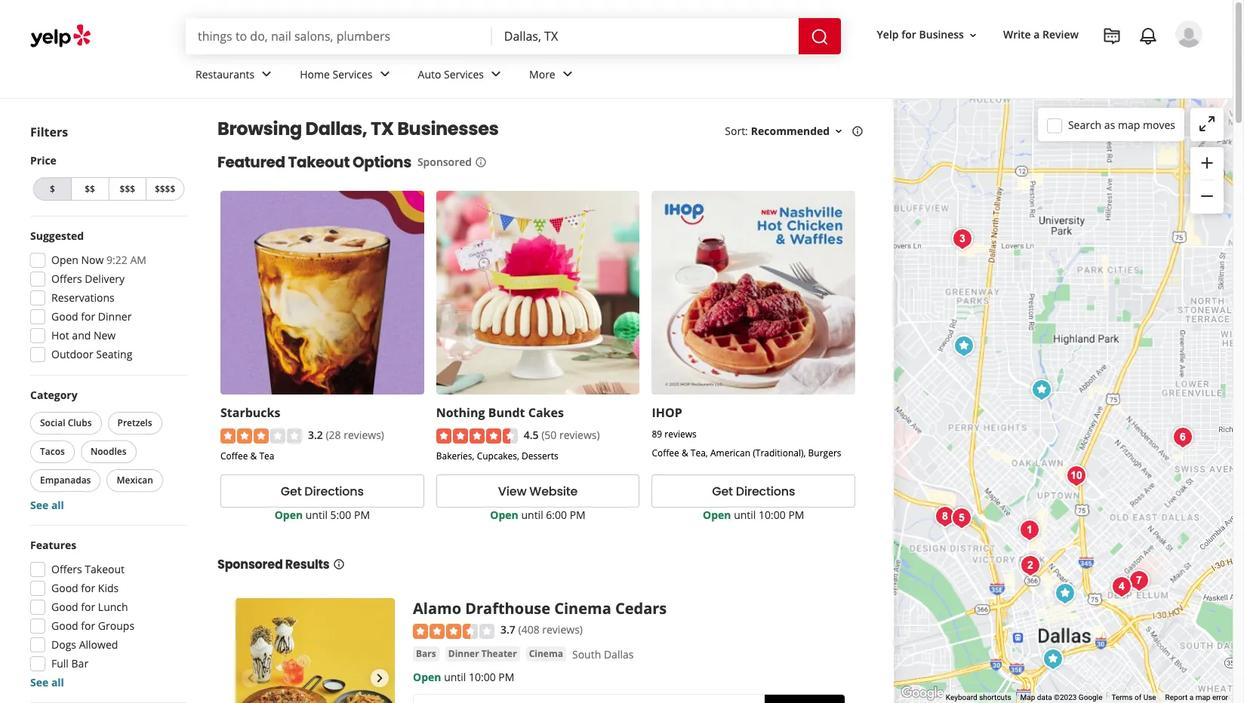 Task type: locate. For each thing, give the bounding box(es) containing it.
open down the view
[[490, 508, 519, 523]]

16 info v2 image for browsing dallas, tx businesses
[[852, 125, 864, 137]]

for for lunch
[[81, 600, 95, 615]]

for right yelp
[[902, 28, 916, 42]]

search as map moves
[[1068, 117, 1175, 132]]

none field the "near"
[[504, 28, 786, 45]]

for for dinner
[[81, 310, 95, 324]]

dinner down the 3.7 star rating image at the left
[[448, 647, 479, 660]]

1 horizontal spatial directions
[[736, 483, 795, 500]]

next image
[[371, 669, 389, 687]]

0 horizontal spatial takeout
[[85, 562, 125, 577]]

1 see from the top
[[30, 498, 49, 513]]

a right report on the bottom right of the page
[[1190, 694, 1194, 702]]

get inside coffee & tea get directions
[[281, 483, 302, 500]]

auto
[[418, 67, 441, 81]]

restaurants link
[[183, 54, 288, 98]]

0 vertical spatial open until 10:00 pm
[[703, 508, 804, 523]]

get directions link
[[220, 475, 424, 508], [652, 475, 855, 508]]

until for ihop
[[734, 508, 756, 523]]

None field
[[198, 28, 480, 45], [504, 28, 786, 45]]

0 horizontal spatial get directions link
[[220, 475, 424, 508]]

none field the find
[[198, 28, 480, 45]]

search image
[[811, 28, 829, 46]]

see for features
[[30, 676, 49, 690]]

see all button for features
[[30, 676, 64, 690]]

until down dinner theater link
[[444, 670, 466, 684]]

good up hot
[[51, 310, 78, 324]]

see for category
[[30, 498, 49, 513]]

1 vertical spatial sponsored
[[217, 556, 283, 574]]

1 get from the left
[[281, 483, 302, 500]]

all for category
[[51, 498, 64, 513]]

$$$$
[[155, 183, 175, 196]]

2 see all from the top
[[30, 676, 64, 690]]

2 get from the left
[[712, 483, 733, 500]]

reviews
[[665, 428, 697, 441]]

1 horizontal spatial 24 chevron down v2 image
[[376, 65, 394, 83]]

0 vertical spatial 16 info v2 image
[[852, 125, 864, 137]]

see all for features
[[30, 676, 64, 690]]

cinema link
[[526, 647, 566, 662]]

coffee inside coffee & tea get directions
[[220, 450, 248, 463]]

get directions link for directions
[[220, 475, 424, 508]]

0 vertical spatial cinema
[[554, 599, 611, 619]]

open down coffee & tea get directions
[[275, 508, 303, 523]]

0 horizontal spatial directions
[[305, 483, 364, 500]]

(408
[[518, 623, 540, 637]]

open down suggested
[[51, 253, 78, 267]]

1 horizontal spatial 10:00
[[759, 508, 786, 523]]

get down the american
[[712, 483, 733, 500]]

2 good from the top
[[51, 581, 78, 596]]

previous image
[[242, 669, 260, 687]]

& inside coffee & tea get directions
[[250, 450, 257, 463]]

for down good for kids
[[81, 600, 95, 615]]

ihop link
[[652, 404, 682, 421]]

1 vertical spatial offers
[[51, 562, 82, 577]]

1 good from the top
[[51, 310, 78, 324]]

use
[[1144, 694, 1156, 702]]

alamo
[[413, 599, 461, 619]]

good for groups
[[51, 619, 134, 633]]

1 horizontal spatial map
[[1196, 694, 1211, 702]]

map data ©2023 google
[[1020, 694, 1103, 702]]

2 all from the top
[[51, 676, 64, 690]]

services right auto
[[444, 67, 484, 81]]

1 horizontal spatial sponsored
[[417, 155, 472, 169]]

takeout
[[288, 152, 350, 173], [85, 562, 125, 577]]

tacos button
[[30, 441, 75, 464]]

1 see all from the top
[[30, 498, 64, 513]]

open for starbucks
[[275, 508, 303, 523]]

open for ihop
[[703, 508, 731, 523]]

dinner up new
[[98, 310, 132, 324]]

pm for ihop
[[788, 508, 804, 523]]

open until 5:00 pm
[[275, 508, 370, 523]]

1 all from the top
[[51, 498, 64, 513]]

offers up good for kids
[[51, 562, 82, 577]]

1 get directions link from the left
[[220, 475, 424, 508]]

price group
[[30, 153, 187, 204]]

a for report
[[1190, 694, 1194, 702]]

bakeries, cupcakes, desserts
[[436, 450, 558, 463]]

all down full
[[51, 676, 64, 690]]

1 see all button from the top
[[30, 498, 64, 513]]

0 horizontal spatial &
[[250, 450, 257, 463]]

reviews)
[[344, 428, 384, 442], [559, 428, 600, 442], [542, 623, 583, 637]]

pm for nothing bundt cakes
[[570, 508, 586, 523]]

24 chevron down v2 image for auto services
[[487, 65, 505, 83]]

pm down theater at the left bottom of page
[[499, 670, 514, 684]]

until left 5:00
[[306, 508, 328, 523]]

0 vertical spatial see all button
[[30, 498, 64, 513]]

None search field
[[186, 18, 844, 54]]

business
[[919, 28, 964, 42]]

1 vertical spatial dinner
[[448, 647, 479, 660]]

until left 6:00
[[521, 508, 543, 523]]

1 offers from the top
[[51, 272, 82, 286]]

24 chevron down v2 image right auto services
[[487, 65, 505, 83]]

reviews) right (50
[[559, 428, 600, 442]]

0 horizontal spatial 10:00
[[469, 670, 496, 684]]

0 horizontal spatial a
[[1034, 28, 1040, 42]]

good for dinner
[[51, 310, 132, 324]]

clubs
[[68, 417, 92, 430]]

open inside group
[[51, 253, 78, 267]]

takeout for featured
[[288, 152, 350, 173]]

good up dogs
[[51, 619, 78, 633]]

home services link
[[288, 54, 406, 98]]

bars link
[[413, 647, 439, 662]]

takeout up "kids" at bottom
[[85, 562, 125, 577]]

featured
[[217, 152, 285, 173]]

4 good from the top
[[51, 619, 78, 633]]

0 horizontal spatial services
[[333, 67, 373, 81]]

4.5
[[524, 428, 539, 442]]

terms
[[1112, 694, 1133, 702]]

pm right 6:00
[[570, 508, 586, 523]]

offers up reservations
[[51, 272, 82, 286]]

coffee
[[652, 447, 679, 460], [220, 450, 248, 463]]

offers for offers delivery
[[51, 272, 82, 286]]

0 horizontal spatial open until 10:00 pm
[[413, 670, 514, 684]]

0 horizontal spatial none field
[[198, 28, 480, 45]]

1 none field from the left
[[198, 28, 480, 45]]

10:00 down "get directions"
[[759, 508, 786, 523]]

0 vertical spatial offers
[[51, 272, 82, 286]]

pm right 5:00
[[354, 508, 370, 523]]

takeout down dallas,
[[288, 152, 350, 173]]

directions up 5:00
[[305, 483, 364, 500]]

group
[[1191, 147, 1224, 214], [26, 229, 187, 367], [27, 388, 187, 513], [26, 538, 187, 691]]

3.7 (408 reviews)
[[501, 623, 583, 637]]

2 offers from the top
[[51, 562, 82, 577]]

pm down "get directions"
[[788, 508, 804, 523]]

dinner theater
[[448, 647, 517, 660]]

(50
[[541, 428, 557, 442]]

0 vertical spatial see
[[30, 498, 49, 513]]

directions down (traditional),
[[736, 483, 795, 500]]

slideshow element
[[236, 599, 395, 704]]

16 chevron down v2 image
[[833, 125, 845, 137]]

2 24 chevron down v2 image from the left
[[376, 65, 394, 83]]

1 horizontal spatial &
[[682, 447, 688, 460]]

1 vertical spatial see all
[[30, 676, 64, 690]]

24 chevron down v2 image for restaurants
[[258, 65, 276, 83]]

24 chevron down v2 image inside auto services 'link'
[[487, 65, 505, 83]]

2 directions from the left
[[736, 483, 795, 500]]

meddlesome moth image
[[946, 503, 977, 533]]

see all button for category
[[30, 498, 64, 513]]

tx
[[371, 116, 394, 141]]

0 horizontal spatial coffee
[[220, 450, 248, 463]]

dallas
[[604, 647, 634, 662]]

bar
[[71, 657, 88, 671]]

get directions link for &
[[652, 475, 855, 508]]

social clubs button
[[30, 412, 102, 435]]

sponsored down businesses
[[417, 155, 472, 169]]

6:00
[[546, 508, 567, 523]]

1 horizontal spatial a
[[1190, 694, 1194, 702]]

1 horizontal spatial takeout
[[288, 152, 350, 173]]

3 good from the top
[[51, 600, 78, 615]]

directions
[[305, 483, 364, 500], [736, 483, 795, 500]]

map
[[1020, 694, 1035, 702]]

write
[[1003, 28, 1031, 42]]

open until 10:00 pm down "get directions"
[[703, 508, 804, 523]]

0 vertical spatial map
[[1118, 117, 1140, 132]]

cinema up south
[[554, 599, 611, 619]]

services right home
[[333, 67, 373, 81]]

cinema down 3.7 (408 reviews)
[[529, 647, 563, 660]]

reviews) right (28
[[344, 428, 384, 442]]

2 see from the top
[[30, 676, 49, 690]]

a right the write
[[1034, 28, 1040, 42]]

full bar
[[51, 657, 88, 671]]

pretzels
[[117, 417, 152, 430]]

1 vertical spatial see all button
[[30, 676, 64, 690]]

map left error
[[1196, 694, 1211, 702]]

starbucks link
[[220, 404, 280, 421]]

& left tea
[[250, 450, 257, 463]]

good down offers takeout
[[51, 581, 78, 596]]

& left tea,
[[682, 447, 688, 460]]

1 services from the left
[[333, 67, 373, 81]]

offers
[[51, 272, 82, 286], [51, 562, 82, 577]]

&
[[682, 447, 688, 460], [250, 450, 257, 463]]

map
[[1118, 117, 1140, 132], [1196, 694, 1211, 702]]

16 info v2 image right 16 chevron down v2 icon
[[852, 125, 864, 137]]

group containing features
[[26, 538, 187, 691]]

services inside 'link'
[[444, 67, 484, 81]]

0 horizontal spatial get
[[281, 483, 302, 500]]

3.2 star rating image
[[220, 429, 302, 444]]

24 chevron down v2 image
[[258, 65, 276, 83], [376, 65, 394, 83], [487, 65, 505, 83]]

1 vertical spatial all
[[51, 676, 64, 690]]

16 info v2 image
[[333, 559, 345, 571]]

get directions link down the american
[[652, 475, 855, 508]]

0 vertical spatial all
[[51, 498, 64, 513]]

24 chevron down v2 image for home services
[[376, 65, 394, 83]]

0 vertical spatial 10:00
[[759, 508, 786, 523]]

0 horizontal spatial sponsored
[[217, 556, 283, 574]]

2 services from the left
[[444, 67, 484, 81]]

theater
[[481, 647, 517, 660]]

google
[[1079, 694, 1103, 702]]

terms of use link
[[1112, 694, 1156, 702]]

for for groups
[[81, 619, 95, 633]]

0 horizontal spatial dinner
[[98, 310, 132, 324]]

1 horizontal spatial coffee
[[652, 447, 679, 460]]

see all button down empanadas button
[[30, 498, 64, 513]]

24 chevron down v2 image right restaurants
[[258, 65, 276, 83]]

0 vertical spatial sponsored
[[417, 155, 472, 169]]

2 see all button from the top
[[30, 676, 64, 690]]

good for kids
[[51, 581, 119, 596]]

see all down empanadas button
[[30, 498, 64, 513]]

10:00 down dinner theater link
[[469, 670, 496, 684]]

empanadas button
[[30, 470, 101, 492]]

1 vertical spatial takeout
[[85, 562, 125, 577]]

map for error
[[1196, 694, 1211, 702]]

2 none field from the left
[[504, 28, 786, 45]]

until down "get directions"
[[734, 508, 756, 523]]

0 horizontal spatial 16 info v2 image
[[475, 156, 487, 168]]

16 chevron down v2 image
[[967, 29, 979, 41]]

0 vertical spatial see all
[[30, 498, 64, 513]]

1 horizontal spatial get
[[712, 483, 733, 500]]

recommended
[[751, 124, 830, 138]]

16 info v2 image down businesses
[[475, 156, 487, 168]]

0 horizontal spatial 24 chevron down v2 image
[[258, 65, 276, 83]]

coffee left tea
[[220, 450, 248, 463]]

moves
[[1143, 117, 1175, 132]]

1 horizontal spatial dinner
[[448, 647, 479, 660]]

1 vertical spatial cinema
[[529, 647, 563, 660]]

recommended button
[[751, 124, 845, 138]]

seating
[[96, 347, 132, 362]]

report
[[1165, 694, 1188, 702]]

see all button down full
[[30, 676, 64, 690]]

3 24 chevron down v2 image from the left
[[487, 65, 505, 83]]

all
[[51, 498, 64, 513], [51, 676, 64, 690]]

good down good for kids
[[51, 600, 78, 615]]

as
[[1104, 117, 1115, 132]]

none field up business categories element
[[504, 28, 786, 45]]

all down empanadas button
[[51, 498, 64, 513]]

0 horizontal spatial map
[[1118, 117, 1140, 132]]

1 vertical spatial open until 10:00 pm
[[413, 670, 514, 684]]

16 info v2 image for featured takeout options
[[475, 156, 487, 168]]

1 horizontal spatial services
[[444, 67, 484, 81]]

business categories element
[[183, 54, 1203, 98]]

report a map error
[[1165, 694, 1228, 702]]

1 vertical spatial map
[[1196, 694, 1211, 702]]

1 horizontal spatial get directions link
[[652, 475, 855, 508]]

1 24 chevron down v2 image from the left
[[258, 65, 276, 83]]

0 vertical spatial takeout
[[288, 152, 350, 173]]

sponsored left results at the left of the page
[[217, 556, 283, 574]]

16 info v2 image
[[852, 125, 864, 137], [475, 156, 487, 168]]

0 vertical spatial a
[[1034, 28, 1040, 42]]

write a review
[[1003, 28, 1079, 42]]

for inside "yelp for business" button
[[902, 28, 916, 42]]

dinner
[[98, 310, 132, 324], [448, 647, 479, 660]]

for down good for lunch
[[81, 619, 95, 633]]

good for good for groups
[[51, 619, 78, 633]]

1 vertical spatial 16 info v2 image
[[475, 156, 487, 168]]

category
[[30, 388, 77, 402]]

coffee down 89
[[652, 447, 679, 460]]

1 horizontal spatial none field
[[504, 28, 786, 45]]

open
[[51, 253, 78, 267], [275, 508, 303, 523], [490, 508, 519, 523], [703, 508, 731, 523], [413, 670, 441, 684]]

for up hot and new
[[81, 310, 95, 324]]

zoom out image
[[1198, 187, 1216, 206]]

see all down full
[[30, 676, 64, 690]]

1 vertical spatial a
[[1190, 694, 1194, 702]]

write a review link
[[997, 21, 1085, 49]]

sponsored results
[[217, 556, 330, 574]]

1 horizontal spatial 16 info v2 image
[[852, 125, 864, 137]]

get directions link down 3.2
[[220, 475, 424, 508]]

allowed
[[79, 638, 118, 652]]

1 directions from the left
[[305, 483, 364, 500]]

none field up home services
[[198, 28, 480, 45]]

0 vertical spatial dinner
[[98, 310, 132, 324]]

services for auto services
[[444, 67, 484, 81]]

open until 10:00 pm down dinner theater link
[[413, 670, 514, 684]]

24 chevron down v2 image left auto
[[376, 65, 394, 83]]

open down "get directions"
[[703, 508, 731, 523]]

1 vertical spatial see
[[30, 676, 49, 690]]

for
[[902, 28, 916, 42], [81, 310, 95, 324], [81, 581, 95, 596], [81, 600, 95, 615], [81, 619, 95, 633]]

2 horizontal spatial 24 chevron down v2 image
[[487, 65, 505, 83]]

get up open until 5:00 pm
[[281, 483, 302, 500]]

for down offers takeout
[[81, 581, 95, 596]]

offers takeout
[[51, 562, 125, 577]]

south dallas
[[572, 647, 634, 662]]

map right the as
[[1118, 117, 1140, 132]]

results
[[285, 556, 330, 574]]

a inside "link"
[[1034, 28, 1040, 42]]

24 chevron down v2 image inside restaurants link
[[258, 65, 276, 83]]

cedars
[[615, 599, 667, 619]]

open down bars link on the left
[[413, 670, 441, 684]]

american
[[710, 447, 751, 460]]

zoom in image
[[1198, 154, 1216, 172]]

24 chevron down v2 image inside home services link
[[376, 65, 394, 83]]

2 get directions link from the left
[[652, 475, 855, 508]]



Task type: describe. For each thing, give the bounding box(es) containing it.
pecan lodge image
[[1106, 572, 1137, 602]]

nothing bundt cakes image
[[1026, 375, 1057, 405]]

all for features
[[51, 676, 64, 690]]

1 vertical spatial 10:00
[[469, 670, 496, 684]]

reviews) up the cinema link
[[542, 623, 583, 637]]

dogs
[[51, 638, 76, 652]]

more
[[529, 67, 555, 81]]

and
[[72, 328, 91, 343]]

projects image
[[1103, 27, 1121, 45]]

starbucks image
[[1050, 579, 1080, 609]]

tea,
[[691, 447, 708, 460]]

home
[[300, 67, 330, 81]]

alamo drafthouse cinema cedars image
[[1038, 644, 1068, 675]]

24 chevron down v2 image
[[558, 65, 577, 83]]

3.7
[[501, 623, 516, 637]]

keyboard shortcuts
[[946, 694, 1011, 702]]

group containing category
[[27, 388, 187, 513]]

coffee inside "ihop 89 reviews coffee & tea, american (traditional), burgers"
[[652, 447, 679, 460]]

3.7 star rating image
[[413, 624, 495, 639]]

suggested
[[30, 229, 84, 243]]

open for nothing bundt cakes
[[490, 508, 519, 523]]

social clubs
[[40, 417, 92, 430]]

lunch
[[98, 600, 128, 615]]

brad k. image
[[1175, 20, 1203, 48]]

desserts
[[522, 450, 558, 463]]

alamo drafthouse cinema cedars link
[[413, 599, 667, 619]]

expand map image
[[1198, 115, 1216, 133]]

businesses
[[397, 116, 499, 141]]

user actions element
[[865, 19, 1224, 112]]

bundt
[[488, 404, 525, 421]]

nothing bundt cakes
[[436, 404, 564, 421]]

good for good for kids
[[51, 581, 78, 596]]

the rustic image
[[1061, 461, 1091, 491]]

yelp for business button
[[871, 21, 985, 49]]

until for nothing bundt cakes
[[521, 508, 543, 523]]

new
[[94, 328, 116, 343]]

notifications image
[[1139, 27, 1157, 45]]

mexican button
[[107, 470, 163, 492]]

featured takeout options
[[217, 152, 411, 173]]

(traditional),
[[753, 447, 806, 460]]

group containing suggested
[[26, 229, 187, 367]]

dinner theater link
[[445, 647, 520, 662]]

starbucks
[[220, 404, 280, 421]]

alamo drafthouse cinema cedars image
[[236, 599, 395, 704]]

open now 9:22 am
[[51, 253, 146, 267]]

sponsored for sponsored results
[[217, 556, 283, 574]]

good for good for dinner
[[51, 310, 78, 324]]

& inside "ihop 89 reviews coffee & tea, american (traditional), burgers"
[[682, 447, 688, 460]]

1 horizontal spatial open until 10:00 pm
[[703, 508, 804, 523]]

until for starbucks
[[306, 508, 328, 523]]

map for moves
[[1118, 117, 1140, 132]]

Near text field
[[504, 28, 786, 45]]

ihop
[[652, 404, 682, 421]]

view website link
[[436, 475, 640, 508]]

drafthouse
[[465, 599, 550, 619]]

pm for starbucks
[[354, 508, 370, 523]]

$$$$ button
[[146, 177, 184, 201]]

tacos
[[40, 445, 65, 458]]

$$
[[85, 183, 95, 196]]

nothing bundt cakes link
[[436, 404, 564, 421]]

mexican
[[117, 474, 153, 487]]

4.5 (50 reviews)
[[524, 428, 600, 442]]

social
[[40, 417, 65, 430]]

auto services
[[418, 67, 484, 81]]

©2023
[[1054, 694, 1077, 702]]

good for good for lunch
[[51, 600, 78, 615]]

cinema inside button
[[529, 647, 563, 660]]

$$ button
[[71, 177, 108, 201]]

3.2 (28 reviews)
[[308, 428, 384, 442]]

sponsored for sponsored
[[417, 155, 472, 169]]

get directions
[[712, 483, 795, 500]]

offers for offers takeout
[[51, 562, 82, 577]]

browsing
[[217, 116, 302, 141]]

shortcuts
[[979, 694, 1011, 702]]

(28
[[326, 428, 341, 442]]

see all for category
[[30, 498, 64, 513]]

outdoor seating
[[51, 347, 132, 362]]

wabi house image
[[1168, 422, 1198, 453]]

review
[[1043, 28, 1079, 42]]

keyboard shortcuts button
[[946, 693, 1011, 704]]

now
[[81, 253, 104, 267]]

directions inside coffee & tea get directions
[[305, 483, 364, 500]]

$
[[50, 183, 55, 196]]

$$$
[[120, 183, 135, 196]]

browsing dallas, tx businesses
[[217, 116, 499, 141]]

empanadas
[[40, 474, 91, 487]]

for for business
[[902, 28, 916, 42]]

groups
[[98, 619, 134, 633]]

reviews) for view website
[[559, 428, 600, 442]]

full
[[51, 657, 69, 671]]

coffee & tea get directions
[[220, 450, 364, 500]]

pretzels button
[[108, 412, 162, 435]]

89
[[652, 428, 662, 441]]

terry black's barbecue image
[[1124, 566, 1154, 596]]

options
[[353, 152, 411, 173]]

more link
[[517, 54, 589, 98]]

Find text field
[[198, 28, 480, 45]]

dinner theater button
[[445, 647, 520, 662]]

noodles button
[[81, 441, 136, 464]]

yelp
[[877, 28, 899, 42]]

restaurants
[[196, 67, 255, 81]]

offers delivery
[[51, 272, 125, 286]]

good for lunch
[[51, 600, 128, 615]]

sort:
[[725, 124, 748, 138]]

bars
[[416, 647, 436, 660]]

a for write
[[1034, 28, 1040, 42]]

dinner inside button
[[448, 647, 479, 660]]

kids
[[98, 581, 119, 596]]

westside coffee image
[[949, 331, 979, 361]]

map region
[[807, 97, 1244, 704]]

google image
[[898, 684, 948, 704]]

tea
[[259, 450, 274, 463]]

rodeo goat image
[[930, 502, 960, 532]]

filters
[[30, 124, 68, 140]]

keyboard
[[946, 694, 977, 702]]

for for kids
[[81, 581, 95, 596]]

am
[[130, 253, 146, 267]]

view
[[498, 483, 527, 500]]

reviews) for get directions
[[344, 428, 384, 442]]

delivery
[[85, 272, 125, 286]]

view website
[[498, 483, 578, 500]]

dallas,
[[305, 116, 367, 141]]

open until 6:00 pm
[[490, 508, 586, 523]]

noodles
[[91, 445, 126, 458]]

rise soufflé - dallas image
[[947, 224, 977, 254]]

error
[[1212, 694, 1228, 702]]

4.5 star rating image
[[436, 429, 518, 444]]

takeout for offers
[[85, 562, 125, 577]]

services for home services
[[333, 67, 373, 81]]

bars button
[[413, 647, 439, 662]]

sixty vines image
[[1014, 515, 1045, 545]]

cupcakes,
[[477, 450, 519, 463]]

meso maya comida y copas image
[[1015, 551, 1045, 581]]



Task type: vqa. For each thing, say whether or not it's contained in the screenshot.
the notifications image
yes



